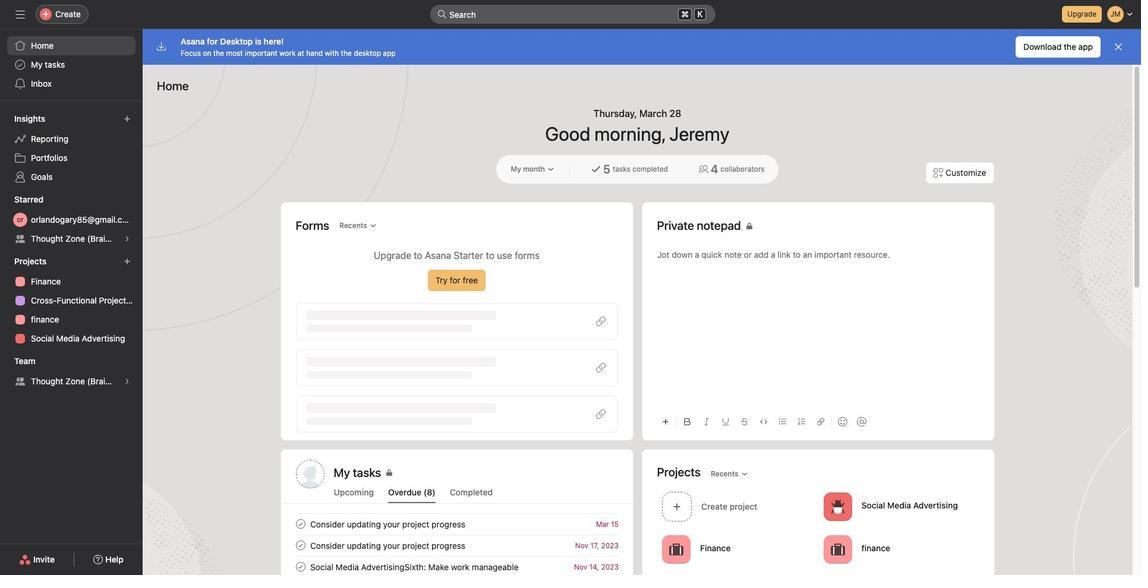 Task type: describe. For each thing, give the bounding box(es) containing it.
insights element
[[0, 108, 143, 189]]

new project or portfolio image
[[124, 258, 131, 265]]

global element
[[0, 29, 143, 100]]

mark complete image for mark complete option
[[293, 517, 308, 531]]

briefcase image
[[669, 542, 683, 557]]

insert an object image
[[662, 418, 669, 426]]

hide sidebar image
[[15, 10, 25, 19]]

italics image
[[703, 418, 710, 426]]

numbered list image
[[798, 418, 805, 426]]

teams element
[[0, 351, 143, 393]]

see details, thought zone (brainstorm space) image
[[124, 235, 131, 242]]

emoji image
[[838, 417, 847, 427]]

dismiss image
[[1114, 42, 1123, 52]]

mark complete image for 1st mark complete checkbox
[[293, 538, 308, 553]]

bug image
[[830, 500, 845, 514]]

code image
[[760, 418, 767, 426]]

bold image
[[684, 418, 691, 426]]

1 mark complete checkbox from the top
[[293, 538, 308, 553]]

strikethrough image
[[741, 418, 748, 426]]



Task type: locate. For each thing, give the bounding box(es) containing it.
add profile photo image
[[296, 460, 324, 489]]

starred element
[[0, 189, 143, 251]]

2 mark complete checkbox from the top
[[293, 560, 308, 574]]

1 vertical spatial mark complete checkbox
[[293, 560, 308, 574]]

1 vertical spatial mark complete image
[[293, 538, 308, 553]]

Mark complete checkbox
[[293, 538, 308, 553], [293, 560, 308, 574]]

see details, thought zone (brainstorm space) image
[[124, 378, 131, 385]]

1 mark complete image from the top
[[293, 517, 308, 531]]

briefcase image
[[830, 542, 845, 557]]

Mark complete checkbox
[[293, 517, 308, 531]]

toolbar
[[657, 408, 979, 435]]

mark complete image
[[293, 560, 308, 574]]

new insights image
[[124, 115, 131, 122]]

0 vertical spatial mark complete checkbox
[[293, 538, 308, 553]]

mark complete image up mark complete image on the left of the page
[[293, 517, 308, 531]]

prominent image
[[437, 10, 447, 19]]

2 mark complete image from the top
[[293, 538, 308, 553]]

underline image
[[722, 418, 729, 426]]

projects element
[[0, 251, 143, 351]]

Search tasks, projects, and more text field
[[430, 5, 716, 24]]

list item
[[657, 489, 818, 525], [281, 513, 633, 535], [281, 535, 633, 556], [281, 556, 633, 575]]

link image
[[817, 418, 824, 426]]

bulleted list image
[[779, 418, 786, 426]]

mark complete image
[[293, 517, 308, 531], [293, 538, 308, 553]]

None field
[[430, 5, 716, 24]]

mark complete image down mark complete option
[[293, 538, 308, 553]]

at mention image
[[857, 417, 866, 427]]

0 vertical spatial mark complete image
[[293, 517, 308, 531]]



Task type: vqa. For each thing, say whether or not it's contained in the screenshot.
row corresponding to More information icon
no



